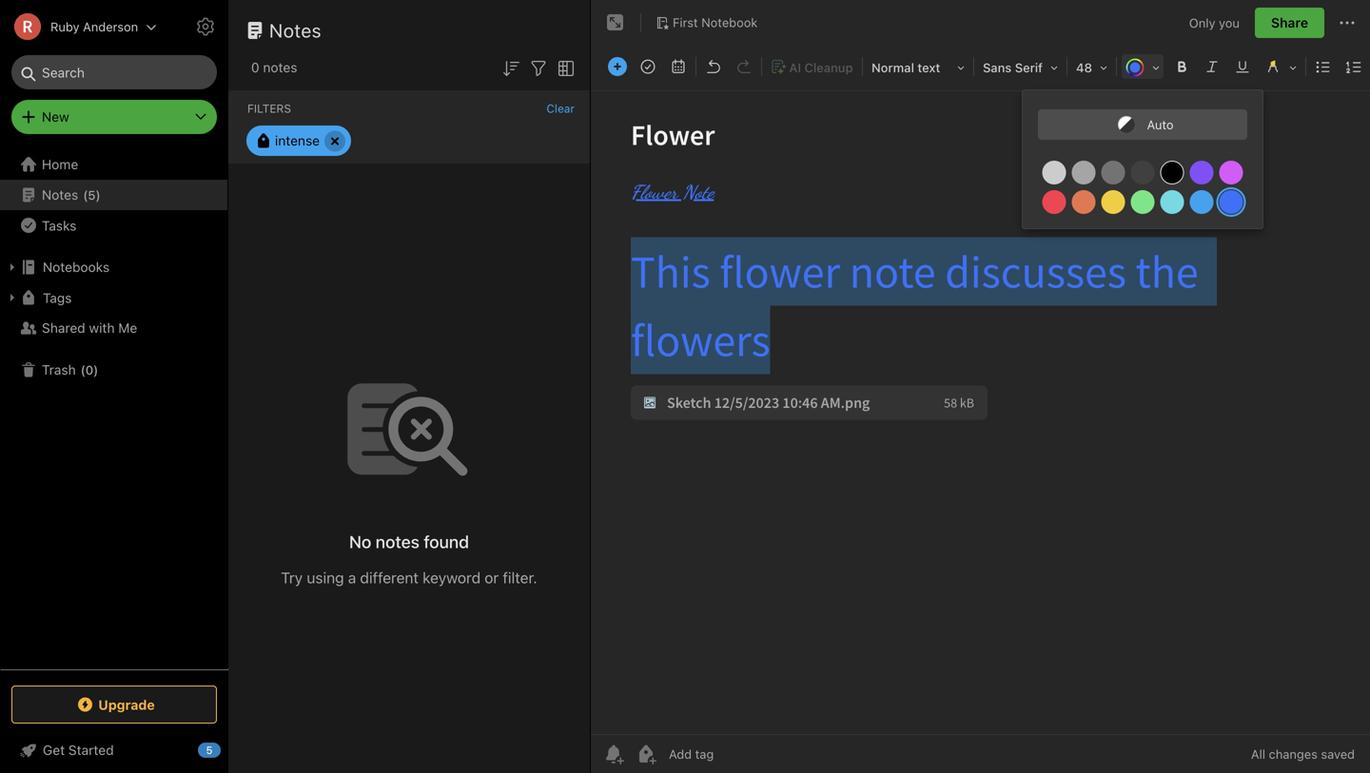 Task type: locate. For each thing, give the bounding box(es) containing it.
settings image
[[194, 15, 217, 38]]

only you
[[1190, 15, 1240, 30]]

tasks
[[42, 218, 77, 233]]

try
[[281, 569, 303, 587]]

0 vertical spatial notes
[[263, 59, 297, 75]]

5 down home 'link'
[[88, 188, 96, 202]]

0 horizontal spatial 5
[[88, 188, 96, 202]]

Heading level field
[[865, 53, 972, 81]]

notes for 0
[[263, 59, 297, 75]]

1 vertical spatial notes
[[376, 532, 420, 552]]

notebooks
[[43, 259, 110, 275]]

1 vertical spatial 0
[[86, 363, 93, 377]]

Add tag field
[[667, 747, 810, 763]]

1 vertical spatial (
[[81, 363, 86, 377]]

Help and Learning task checklist field
[[0, 736, 228, 766]]

new button
[[11, 100, 217, 134]]

0 horizontal spatial 0
[[86, 363, 93, 377]]

5
[[88, 188, 96, 202], [206, 745, 213, 757]]

( inside notes ( 5 )
[[83, 188, 88, 202]]

0 horizontal spatial notes
[[263, 59, 297, 75]]

tags button
[[0, 283, 227, 313]]

shared with me link
[[0, 313, 227, 344]]

0 vertical spatial )
[[96, 188, 101, 202]]

sans
[[983, 60, 1012, 75]]

bold image
[[1169, 53, 1195, 80]]

ruby
[[50, 20, 80, 34]]

)
[[96, 188, 101, 202], [93, 363, 98, 377]]

upgrade button
[[11, 686, 217, 724]]

share button
[[1255, 8, 1325, 38]]

home
[[42, 157, 78, 172]]

(
[[83, 188, 88, 202], [81, 363, 86, 377]]

notebooks link
[[0, 252, 227, 283]]

0
[[251, 59, 260, 75], [86, 363, 93, 377]]

0 up the filters
[[251, 59, 260, 75]]

notes for no
[[376, 532, 420, 552]]

trash ( 0 )
[[42, 362, 98, 378]]

serif
[[1015, 60, 1043, 75]]

ruby anderson
[[50, 20, 138, 34]]

1 vertical spatial notes
[[42, 187, 78, 203]]

1 vertical spatial 5
[[206, 745, 213, 757]]

5 inside help and learning task checklist field
[[206, 745, 213, 757]]

( right trash
[[81, 363, 86, 377]]

italic image
[[1199, 53, 1226, 80]]

notes
[[263, 59, 297, 75], [376, 532, 420, 552]]

Sort options field
[[500, 55, 523, 80]]

Insert field
[[603, 53, 632, 80]]

calendar event image
[[665, 53, 692, 80]]

1 horizontal spatial notes
[[376, 532, 420, 552]]

0 vertical spatial (
[[83, 188, 88, 202]]

notes
[[269, 19, 322, 41], [42, 187, 78, 203]]

0 vertical spatial notes
[[269, 19, 322, 41]]

with
[[89, 320, 115, 336]]

) inside trash ( 0 )
[[93, 363, 98, 377]]

1 vertical spatial )
[[93, 363, 98, 377]]

( for trash
[[81, 363, 86, 377]]

notes up '0 notes'
[[269, 19, 322, 41]]

changes
[[1269, 748, 1318, 762]]

notes for notes
[[269, 19, 322, 41]]

Highlight field
[[1258, 53, 1304, 81]]

1 horizontal spatial 0
[[251, 59, 260, 75]]

( down home 'link'
[[83, 188, 88, 202]]

0 vertical spatial 0
[[251, 59, 260, 75]]

1 horizontal spatial 5
[[206, 745, 213, 757]]

) down home 'link'
[[96, 188, 101, 202]]

0 right trash
[[86, 363, 93, 377]]

More actions field
[[1336, 8, 1359, 38]]

upgrade
[[98, 697, 155, 713]]

0 vertical spatial 5
[[88, 188, 96, 202]]

notebook
[[702, 15, 758, 30]]

expand notebooks image
[[5, 260, 20, 275]]

( inside trash ( 0 )
[[81, 363, 86, 377]]

first notebook
[[673, 15, 758, 30]]

intense
[[275, 133, 320, 148]]

notes down home
[[42, 187, 78, 203]]

notes up different
[[376, 532, 420, 552]]

keyword
[[423, 569, 481, 587]]

48
[[1077, 60, 1093, 75]]

) right trash
[[93, 363, 98, 377]]

or
[[485, 569, 499, 587]]

filters
[[247, 102, 291, 115]]

Font color field
[[1119, 53, 1167, 81]]

) for trash
[[93, 363, 98, 377]]

shared
[[42, 320, 85, 336]]

None search field
[[25, 55, 204, 89]]

normal text
[[872, 60, 941, 75]]

5 left click to collapse icon
[[206, 745, 213, 757]]

found
[[424, 532, 469, 552]]

bulleted list image
[[1311, 53, 1337, 80]]

1 horizontal spatial notes
[[269, 19, 322, 41]]

notes up the filters
[[263, 59, 297, 75]]

tree
[[0, 149, 228, 669]]

new
[[42, 109, 69, 125]]

add filters image
[[527, 57, 550, 80]]

0 horizontal spatial notes
[[42, 187, 78, 203]]

using
[[307, 569, 344, 587]]

Account field
[[0, 8, 157, 46]]

click to collapse image
[[221, 739, 236, 761]]

) inside notes ( 5 )
[[96, 188, 101, 202]]

expand note image
[[604, 11, 627, 34]]

Add filters field
[[527, 55, 550, 80]]



Task type: describe. For each thing, give the bounding box(es) containing it.
tree containing home
[[0, 149, 228, 669]]

get started
[[43, 743, 114, 759]]

sans serif
[[983, 60, 1043, 75]]

trash
[[42, 362, 76, 378]]

underline image
[[1230, 53, 1256, 80]]

Note Editor text field
[[591, 91, 1371, 735]]

0 inside trash ( 0 )
[[86, 363, 93, 377]]

get
[[43, 743, 65, 759]]

View options field
[[550, 55, 578, 80]]

0 notes
[[251, 59, 297, 75]]

share
[[1272, 15, 1309, 30]]

a
[[348, 569, 356, 587]]

( for notes
[[83, 188, 88, 202]]

clear button
[[547, 102, 575, 115]]

started
[[68, 743, 114, 759]]

Font family field
[[977, 53, 1065, 81]]

all changes saved
[[1252, 748, 1355, 762]]

add a reminder image
[[602, 743, 625, 766]]

you
[[1219, 15, 1240, 30]]

different
[[360, 569, 419, 587]]

undo image
[[701, 53, 727, 80]]

normal
[[872, 60, 915, 75]]

no
[[349, 532, 372, 552]]

add tag image
[[635, 743, 658, 766]]

try using a different keyword or filter.
[[281, 569, 537, 587]]

text
[[918, 60, 941, 75]]

Font size field
[[1070, 53, 1115, 81]]

all
[[1252, 748, 1266, 762]]

task image
[[635, 53, 662, 80]]

expand tags image
[[5, 290, 20, 306]]

tags
[[43, 290, 72, 306]]

numbered list image
[[1341, 53, 1368, 80]]

first
[[673, 15, 698, 30]]

5 inside notes ( 5 )
[[88, 188, 96, 202]]

Search text field
[[25, 55, 204, 89]]

saved
[[1322, 748, 1355, 762]]

no notes found
[[349, 532, 469, 552]]

filter.
[[503, 569, 537, 587]]

more actions image
[[1336, 11, 1359, 34]]

) for notes
[[96, 188, 101, 202]]

clear
[[547, 102, 575, 115]]

notes ( 5 )
[[42, 187, 101, 203]]

home link
[[0, 149, 228, 180]]

notes for notes ( 5 )
[[42, 187, 78, 203]]

shared with me
[[42, 320, 137, 336]]

auto button
[[1038, 109, 1248, 140]]

only
[[1190, 15, 1216, 30]]

first notebook button
[[649, 10, 765, 36]]

anderson
[[83, 20, 138, 34]]

tasks button
[[0, 210, 227, 241]]

note window element
[[591, 0, 1371, 774]]

auto
[[1147, 118, 1174, 132]]

me
[[118, 320, 137, 336]]

intense button
[[247, 126, 351, 156]]



Task type: vqa. For each thing, say whether or not it's contained in the screenshot.
Only Notebook button
no



